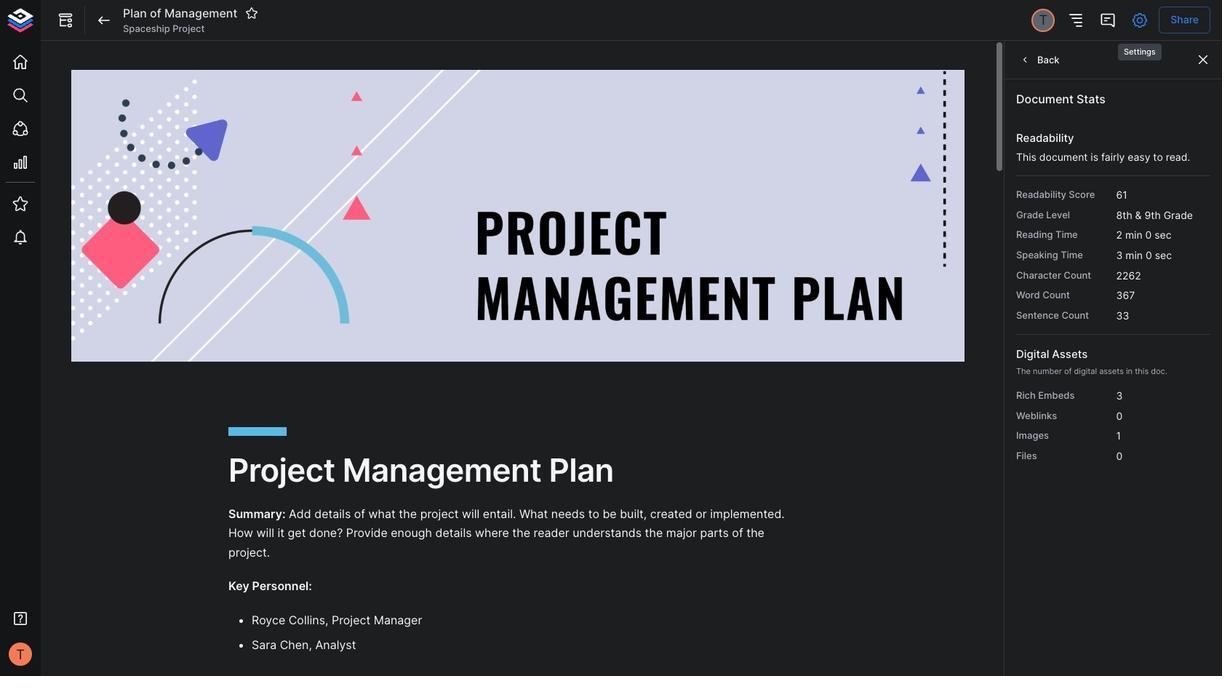 Task type: vqa. For each thing, say whether or not it's contained in the screenshot.
Table of Contents icon on the top of page
yes



Task type: locate. For each thing, give the bounding box(es) containing it.
settings image
[[1132, 11, 1150, 29]]

tooltip
[[1117, 33, 1164, 62]]

go back image
[[95, 11, 113, 29]]

show wiki image
[[57, 11, 74, 29]]



Task type: describe. For each thing, give the bounding box(es) containing it.
comments image
[[1100, 11, 1118, 29]]

favorite image
[[246, 7, 259, 20]]

table of contents image
[[1068, 11, 1086, 29]]



